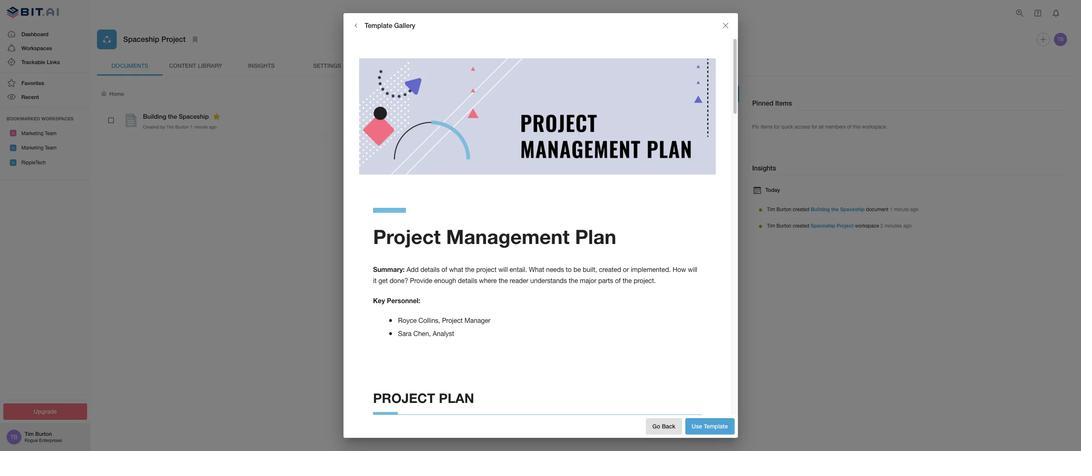 Task type: vqa. For each thing, say whether or not it's contained in the screenshot.
Minute to the bottom
yes



Task type: describe. For each thing, give the bounding box(es) containing it.
create new
[[702, 90, 733, 97]]

building the spaceship link
[[811, 206, 865, 213]]

documents link
[[97, 56, 163, 76]]

spaceship up 'tim burton created spaceship project workspace 2 minutes ago'
[[840, 206, 865, 213]]

members
[[825, 124, 846, 130]]

go back
[[653, 423, 676, 430]]

1 vertical spatial of
[[442, 266, 447, 273]]

home link
[[100, 90, 124, 98]]

team for first marketing team button
[[45, 131, 57, 136]]

sara
[[398, 330, 412, 338]]

it
[[373, 277, 377, 284]]

created inside add details of what the project will entail. what needs to be built, created or implemented. how will it get done? provide enough details where the reader understands the major parts of the project.
[[599, 266, 621, 273]]

document
[[866, 207, 889, 213]]

project up analyst
[[442, 317, 463, 324]]

tim burton rogue enterprises
[[25, 431, 62, 443]]

understands
[[530, 277, 567, 284]]

provide
[[410, 277, 432, 284]]

use
[[692, 423, 702, 430]]

project management plan
[[373, 225, 616, 248]]

use template button
[[685, 418, 735, 435]]

spaceship project
[[123, 35, 186, 44]]

workspace
[[855, 223, 879, 229]]

tim for enterprises
[[25, 431, 34, 437]]

upgrade
[[34, 408, 57, 415]]

summary:
[[373, 266, 405, 273]]

0 horizontal spatial 1
[[190, 124, 193, 129]]

plan
[[439, 391, 474, 406]]

sara chen, analyst
[[398, 330, 454, 338]]

created for spaceship
[[793, 223, 810, 229]]

the down be
[[569, 277, 578, 284]]

management
[[446, 225, 570, 248]]

favorites
[[21, 80, 44, 86]]

project up add
[[373, 225, 441, 248]]

all
[[819, 124, 824, 130]]

collins,
[[419, 317, 440, 324]]

project down tim burton created building the spaceship document 1 minute ago
[[837, 223, 854, 229]]

1 will from the left
[[499, 266, 508, 273]]

create new button
[[695, 85, 739, 102]]

the right what
[[465, 266, 475, 273]]

settings link
[[294, 56, 360, 76]]

quick
[[781, 124, 793, 130]]

template inside button
[[704, 423, 728, 430]]

how
[[673, 266, 686, 273]]

1 inside tim burton created building the spaceship document 1 minute ago
[[890, 207, 893, 213]]

project plan
[[373, 391, 474, 406]]

tab list containing documents
[[97, 56, 1069, 76]]

analyst
[[433, 330, 454, 338]]

2 vertical spatial of
[[615, 277, 621, 284]]

workspaces
[[41, 116, 74, 121]]

workspaces
[[21, 45, 52, 51]]

be
[[574, 266, 581, 273]]

needs
[[546, 266, 564, 273]]

0 horizontal spatial minute
[[194, 124, 208, 129]]

minutes
[[885, 223, 902, 229]]

trackable links
[[21, 59, 60, 65]]

reader
[[510, 277, 529, 284]]

1 marketing team from the top
[[21, 131, 57, 136]]

items
[[775, 99, 792, 107]]

rogue
[[25, 438, 38, 443]]

tim for spaceship
[[767, 223, 775, 229]]

go back button
[[646, 418, 682, 435]]

recent button
[[0, 90, 90, 104]]

created by tim burton 1 minute ago
[[143, 124, 217, 129]]

trackable
[[21, 59, 45, 65]]

ago inside tim burton created building the spaceship document 1 minute ago
[[910, 207, 919, 213]]

what
[[529, 266, 544, 273]]

create
[[702, 90, 719, 97]]

upgrade button
[[3, 403, 87, 420]]

project
[[476, 266, 497, 273]]

spaceship down building the spaceship link
[[811, 223, 836, 229]]

key
[[373, 297, 385, 304]]

library
[[198, 62, 222, 69]]

use template
[[692, 423, 728, 430]]

royce
[[398, 317, 417, 324]]

parts
[[598, 277, 613, 284]]

created
[[143, 124, 159, 129]]

1 vertical spatial insights
[[752, 164, 776, 172]]

content library link
[[163, 56, 229, 76]]

spaceship up created by tim burton 1 minute ago
[[179, 113, 209, 120]]

team for first marketing team button from the bottom
[[45, 145, 57, 151]]

recent
[[21, 94, 39, 100]]

dashboard
[[21, 31, 48, 37]]

pin
[[752, 124, 759, 130]]

2 for from the left
[[812, 124, 818, 130]]

items
[[761, 124, 773, 130]]

access
[[795, 124, 810, 130]]

major
[[580, 277, 597, 284]]

the up created by tim burton 1 minute ago
[[168, 113, 177, 120]]

the right where at the bottom left
[[499, 277, 508, 284]]

today
[[766, 186, 780, 193]]

tim for building
[[767, 207, 775, 213]]

content
[[169, 62, 196, 69]]

favorites button
[[0, 76, 90, 90]]



Task type: locate. For each thing, give the bounding box(es) containing it.
2 marketing team from the top
[[21, 145, 57, 151]]

1 vertical spatial building
[[811, 206, 830, 213]]

1
[[190, 124, 193, 129], [890, 207, 893, 213]]

of
[[847, 124, 852, 130], [442, 266, 447, 273], [615, 277, 621, 284]]

the down "or"
[[623, 277, 632, 284]]

created left spaceship project link
[[793, 223, 810, 229]]

0 vertical spatial of
[[847, 124, 852, 130]]

trackable links button
[[0, 55, 90, 69]]

1 horizontal spatial of
[[615, 277, 621, 284]]

0 vertical spatial building
[[143, 113, 166, 120]]

1 horizontal spatial will
[[688, 266, 698, 273]]

burton for building
[[777, 207, 792, 213]]

minute up minutes
[[894, 207, 909, 213]]

details
[[421, 266, 440, 273], [458, 277, 477, 284]]

2 vertical spatial created
[[599, 266, 621, 273]]

1 horizontal spatial details
[[458, 277, 477, 284]]

tim burton created building the spaceship document 1 minute ago
[[767, 206, 919, 213]]

enough
[[434, 277, 456, 284]]

1 horizontal spatial for
[[812, 124, 818, 130]]

1 vertical spatial marketing team
[[21, 145, 57, 151]]

will left entail.
[[499, 266, 508, 273]]

1 right document
[[890, 207, 893, 213]]

burton for spaceship
[[777, 223, 792, 229]]

1 vertical spatial marketing
[[21, 145, 43, 151]]

done?
[[390, 277, 408, 284]]

by
[[160, 124, 165, 129]]

1 vertical spatial ago
[[910, 207, 919, 213]]

implemented.
[[631, 266, 671, 273]]

insights link
[[229, 56, 294, 76]]

back
[[662, 423, 676, 430]]

ago inside 'tim burton created spaceship project workspace 2 minutes ago'
[[904, 223, 912, 229]]

project.
[[634, 277, 656, 284]]

burton inside tim burton rogue enterprises
[[35, 431, 52, 437]]

created up parts
[[599, 266, 621, 273]]

0 vertical spatial marketing team
[[21, 131, 57, 136]]

to
[[566, 266, 572, 273]]

0 horizontal spatial template
[[365, 21, 392, 29]]

what
[[449, 266, 463, 273]]

of right parts
[[615, 277, 621, 284]]

created
[[793, 207, 810, 213], [793, 223, 810, 229], [599, 266, 621, 273]]

1 vertical spatial created
[[793, 223, 810, 229]]

0 vertical spatial minute
[[194, 124, 208, 129]]

tim burton created spaceship project workspace 2 minutes ago
[[767, 223, 912, 229]]

2 team from the top
[[45, 145, 57, 151]]

2
[[881, 223, 883, 229]]

for left quick
[[774, 124, 780, 130]]

marketing down bookmarked workspaces on the left
[[21, 131, 43, 136]]

burton inside 'tim burton created spaceship project workspace 2 minutes ago'
[[777, 223, 792, 229]]

for
[[774, 124, 780, 130], [812, 124, 818, 130]]

0 horizontal spatial tb
[[10, 434, 18, 441]]

marketing for first marketing team button
[[21, 131, 43, 136]]

personnel:
[[387, 297, 420, 304]]

tim inside 'tim burton created spaceship project workspace 2 minutes ago'
[[767, 223, 775, 229]]

1 vertical spatial tb
[[10, 434, 18, 441]]

ago right minutes
[[904, 223, 912, 229]]

2 marketing team button from the top
[[0, 141, 90, 155]]

1 vertical spatial template
[[704, 423, 728, 430]]

0 vertical spatial 1
[[190, 124, 193, 129]]

gallery
[[394, 21, 415, 29]]

insights
[[248, 62, 275, 69], [752, 164, 776, 172]]

workspaces button
[[0, 41, 90, 55]]

ago right document
[[910, 207, 919, 213]]

minute
[[194, 124, 208, 129], [894, 207, 909, 213]]

2 will from the left
[[688, 266, 698, 273]]

1 team from the top
[[45, 131, 57, 136]]

new
[[721, 90, 733, 97]]

marketing team button up rippletech
[[0, 141, 90, 155]]

2 vertical spatial ago
[[904, 223, 912, 229]]

building up created
[[143, 113, 166, 120]]

or
[[623, 266, 629, 273]]

1 vertical spatial team
[[45, 145, 57, 151]]

bookmarked workspaces
[[7, 116, 74, 121]]

entail.
[[510, 266, 527, 273]]

0 vertical spatial created
[[793, 207, 810, 213]]

marketing for first marketing team button from the bottom
[[21, 145, 43, 151]]

rippletech
[[21, 160, 46, 166]]

marketing team button down bookmarked workspaces on the left
[[0, 126, 90, 141]]

tb button
[[1053, 32, 1069, 47]]

minute down building the spaceship
[[194, 124, 208, 129]]

burton for enterprises
[[35, 431, 52, 437]]

built,
[[583, 266, 597, 273]]

pin items for quick access for all members of this workspace.
[[752, 124, 888, 130]]

links
[[47, 59, 60, 65]]

team
[[45, 131, 57, 136], [45, 145, 57, 151]]

1 horizontal spatial 1
[[890, 207, 893, 213]]

0 horizontal spatial details
[[421, 266, 440, 273]]

dashboard button
[[0, 27, 90, 41]]

will right the how
[[688, 266, 698, 273]]

spaceship up documents on the left of page
[[123, 35, 159, 44]]

marketing team button
[[0, 126, 90, 141], [0, 141, 90, 155]]

ago
[[209, 124, 217, 129], [910, 207, 919, 213], [904, 223, 912, 229]]

1 vertical spatial minute
[[894, 207, 909, 213]]

spaceship project link
[[811, 223, 854, 229]]

remove favorite image
[[212, 112, 222, 121]]

1 down building the spaceship
[[190, 124, 193, 129]]

1 horizontal spatial tb
[[1058, 37, 1064, 42]]

details up provide
[[421, 266, 440, 273]]

0 horizontal spatial of
[[442, 266, 447, 273]]

0 vertical spatial template
[[365, 21, 392, 29]]

0 vertical spatial insights
[[248, 62, 275, 69]]

add details of what the project will entail. what needs to be built, created or implemented. how will it get done? provide enough details where the reader understands the major parts of the project.
[[373, 266, 699, 284]]

1 horizontal spatial minute
[[894, 207, 909, 213]]

go
[[653, 423, 660, 430]]

home
[[109, 90, 124, 97]]

1 vertical spatial 1
[[890, 207, 893, 213]]

the
[[168, 113, 177, 120], [831, 206, 839, 213], [465, 266, 475, 273], [499, 277, 508, 284], [569, 277, 578, 284], [623, 277, 632, 284]]

1 vertical spatial details
[[458, 277, 477, 284]]

tim inside tim burton rogue enterprises
[[25, 431, 34, 437]]

building the spaceship
[[143, 113, 209, 120]]

marketing team up rippletech
[[21, 145, 57, 151]]

bookmarked
[[7, 116, 40, 121]]

created for building
[[793, 207, 810, 213]]

template right use
[[704, 423, 728, 430]]

0 horizontal spatial for
[[774, 124, 780, 130]]

project left bookmark image
[[161, 35, 186, 44]]

created left building the spaceship link
[[793, 207, 810, 213]]

marketing up rippletech
[[21, 145, 43, 151]]

of left "this"
[[847, 124, 852, 130]]

1 for from the left
[[774, 124, 780, 130]]

settings
[[313, 62, 341, 69]]

for left all
[[812, 124, 818, 130]]

ago down remove favorite icon
[[209, 124, 217, 129]]

1 marketing team button from the top
[[0, 126, 90, 141]]

marketing team down bookmarked workspaces on the left
[[21, 131, 57, 136]]

0 vertical spatial tb
[[1058, 37, 1064, 42]]

rippletech button
[[0, 155, 90, 170]]

bookmark image
[[190, 35, 200, 44]]

insights inside "link"
[[248, 62, 275, 69]]

burton
[[175, 124, 189, 129], [777, 207, 792, 213], [777, 223, 792, 229], [35, 431, 52, 437]]

template
[[365, 21, 392, 29], [704, 423, 728, 430]]

project management plan dialog
[[343, 13, 738, 451]]

chen,
[[414, 330, 431, 338]]

pinned items
[[752, 99, 792, 107]]

this
[[853, 124, 861, 130]]

building up spaceship project link
[[811, 206, 830, 213]]

0 vertical spatial ago
[[209, 124, 217, 129]]

key personnel:
[[373, 297, 420, 304]]

template gallery
[[365, 21, 415, 29]]

details down what
[[458, 277, 477, 284]]

enterprises
[[39, 438, 62, 443]]

team up rippletech button
[[45, 145, 57, 151]]

created inside tim burton created building the spaceship document 1 minute ago
[[793, 207, 810, 213]]

where
[[479, 277, 497, 284]]

0 horizontal spatial building
[[143, 113, 166, 120]]

of up enough
[[442, 266, 447, 273]]

tb inside button
[[1058, 37, 1064, 42]]

pinned
[[752, 99, 774, 107]]

1 horizontal spatial template
[[704, 423, 728, 430]]

the up spaceship project link
[[831, 206, 839, 213]]

1 horizontal spatial building
[[811, 206, 830, 213]]

0 horizontal spatial insights
[[248, 62, 275, 69]]

1 horizontal spatial insights
[[752, 164, 776, 172]]

2 marketing from the top
[[21, 145, 43, 151]]

created inside 'tim burton created spaceship project workspace 2 minutes ago'
[[793, 223, 810, 229]]

template left gallery
[[365, 21, 392, 29]]

team down workspaces at the top of page
[[45, 131, 57, 136]]

marketing
[[21, 131, 43, 136], [21, 145, 43, 151]]

0 horizontal spatial will
[[499, 266, 508, 273]]

0 vertical spatial team
[[45, 131, 57, 136]]

project
[[161, 35, 186, 44], [837, 223, 854, 229], [373, 225, 441, 248], [442, 317, 463, 324]]

0 vertical spatial marketing
[[21, 131, 43, 136]]

1 marketing from the top
[[21, 131, 43, 136]]

workspace.
[[862, 124, 888, 130]]

2 horizontal spatial of
[[847, 124, 852, 130]]

tim inside tim burton created building the spaceship document 1 minute ago
[[767, 207, 775, 213]]

get
[[379, 277, 388, 284]]

tab list
[[97, 56, 1069, 76]]

minute inside tim burton created building the spaceship document 1 minute ago
[[894, 207, 909, 213]]

content library
[[169, 62, 222, 69]]

add
[[407, 266, 419, 273]]

royce collins, project manager
[[398, 317, 491, 324]]

0 vertical spatial details
[[421, 266, 440, 273]]

burton inside tim burton created building the spaceship document 1 minute ago
[[777, 207, 792, 213]]



